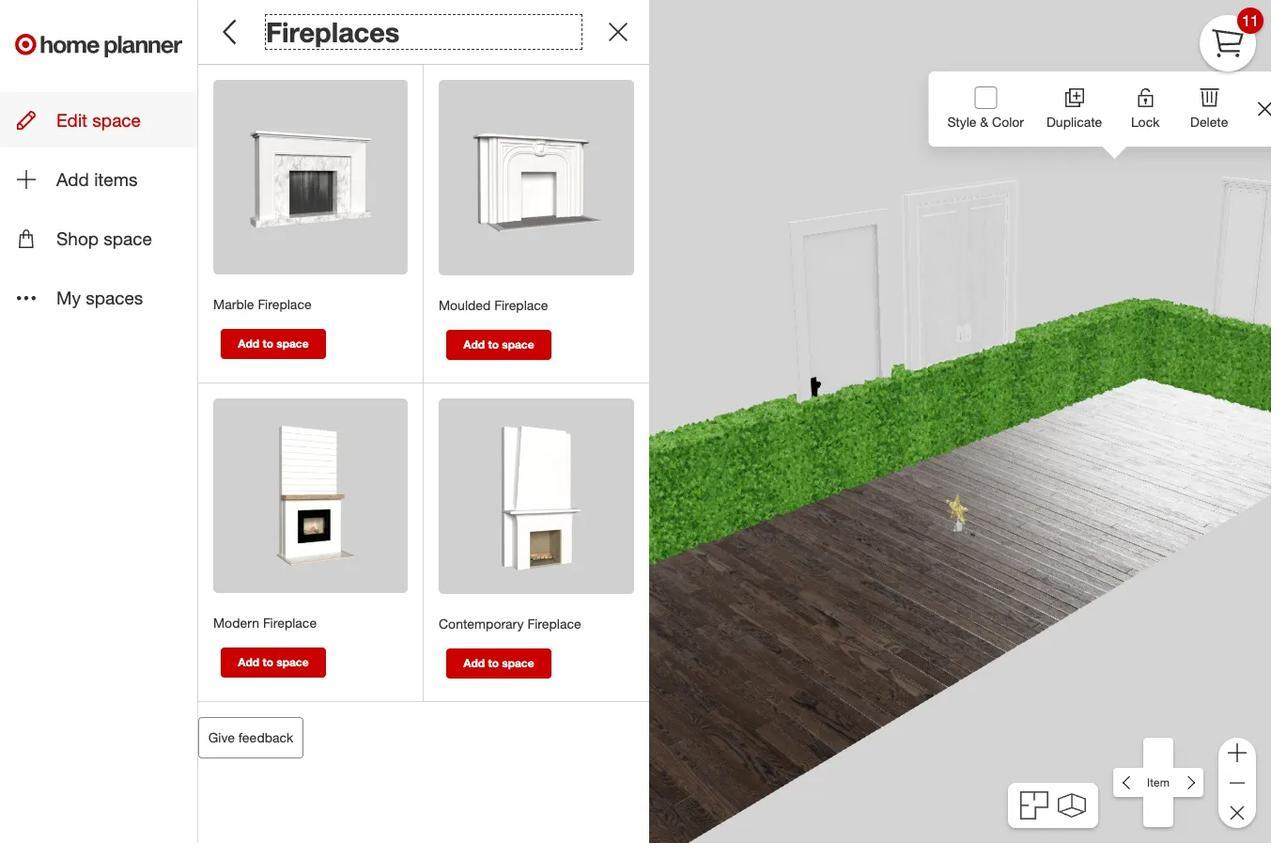 Task type: locate. For each thing, give the bounding box(es) containing it.
add down modern
[[238, 655, 260, 669]]

to down moulded fireplace
[[488, 338, 499, 352]]

add to space button for moulded
[[446, 330, 552, 360]]

add for marble fireplace
[[238, 337, 260, 351]]

space down marble fireplace
[[277, 337, 309, 351]]

duplicate
[[1047, 114, 1103, 130]]

spaces
[[86, 287, 143, 309]]

fireplace for modern fireplace
[[263, 615, 317, 631]]

to
[[263, 337, 274, 351], [488, 338, 499, 352], [263, 655, 274, 669], [488, 656, 499, 670]]

add down moulded
[[464, 338, 485, 352]]

add to space button
[[221, 329, 326, 359], [446, 330, 552, 360], [221, 648, 326, 678], [446, 648, 552, 679]]

fireplace
[[258, 296, 312, 312], [495, 297, 548, 313], [263, 615, 317, 631], [528, 616, 581, 632]]

style & color
[[948, 114, 1025, 130]]

edit space
[[56, 109, 141, 131]]

style & color button
[[937, 71, 1036, 147]]

add to space down marble fireplace
[[238, 337, 309, 351]]

to down contemporary
[[488, 656, 499, 670]]

add to space
[[238, 337, 309, 351], [464, 338, 535, 352], [238, 655, 309, 669], [464, 656, 535, 670]]

add to space button down marble fireplace
[[221, 329, 326, 359]]

add left items
[[56, 168, 89, 190]]

space for contemporary
[[502, 656, 535, 670]]

give
[[208, 729, 235, 745]]

add
[[56, 168, 89, 190], [238, 337, 260, 351], [464, 338, 485, 352], [238, 655, 260, 669], [464, 656, 485, 670]]

fireplace right marble
[[258, 296, 312, 312]]

to down modern fireplace on the bottom left
[[263, 655, 274, 669]]

add to space for marble
[[238, 337, 309, 351]]

add for contemporary fireplace
[[464, 656, 485, 670]]

style
[[948, 114, 977, 130]]

add down marble fireplace
[[238, 337, 260, 351]]

move asset east by 6" image
[[1174, 768, 1204, 798]]

fireplace for contemporary fireplace
[[528, 616, 581, 632]]

give feedback button
[[198, 717, 304, 758]]

11 button
[[1200, 8, 1264, 71]]

modern fireplace
[[213, 615, 317, 631]]

add to space button down moulded fireplace
[[446, 330, 552, 360]]

my spaces
[[56, 287, 143, 309]]

contemporary
[[439, 616, 524, 632]]

marble fireplace
[[213, 296, 312, 312]]

fireplace right modern
[[263, 615, 317, 631]]

my spaces button
[[0, 270, 197, 326]]

space down modern fireplace on the bottom left
[[277, 655, 309, 669]]

add to space down modern fireplace on the bottom left
[[238, 655, 309, 669]]

add to space down 'contemporary fireplace'
[[464, 656, 535, 670]]

edit space button
[[0, 92, 197, 148]]

marble
[[213, 296, 254, 312]]

add to space for moulded
[[464, 338, 535, 352]]

fireplace right moulded
[[495, 297, 548, 313]]

space
[[92, 109, 141, 131], [104, 228, 152, 249], [277, 337, 309, 351], [502, 338, 535, 352], [277, 655, 309, 669], [502, 656, 535, 670]]

add to space down moulded fireplace
[[464, 338, 535, 352]]

lock button
[[1114, 71, 1178, 143]]

fireplace for moulded fireplace
[[495, 297, 548, 313]]

to down marble fireplace
[[263, 337, 274, 351]]

space right edit
[[92, 109, 141, 131]]

space inside edit space button
[[92, 109, 141, 131]]

space right shop
[[104, 228, 152, 249]]

color
[[993, 114, 1025, 130]]

front view button icon image
[[1058, 793, 1086, 818]]

add down contemporary
[[464, 656, 485, 670]]

add to space button down modern fireplace on the bottom left
[[221, 648, 326, 678]]

space down moulded fireplace
[[502, 338, 535, 352]]

fireplace for marble fireplace
[[258, 296, 312, 312]]

add to space button for modern
[[221, 648, 326, 678]]

add to space button down 'contemporary fireplace'
[[446, 648, 552, 679]]

fireplace right contemporary
[[528, 616, 581, 632]]

space down 'contemporary fireplace'
[[502, 656, 535, 670]]



Task type: describe. For each thing, give the bounding box(es) containing it.
edit
[[56, 109, 88, 131]]

&
[[981, 114, 989, 130]]

home planner landing page image
[[15, 15, 182, 75]]

to for modern
[[263, 655, 274, 669]]

space for moulded
[[502, 338, 535, 352]]

delete button
[[1178, 71, 1242, 143]]

item
[[1148, 775, 1170, 790]]

to for contemporary
[[488, 656, 499, 670]]

11
[[1243, 11, 1259, 30]]

add items
[[56, 168, 138, 190]]

add to space for contemporary
[[464, 656, 535, 670]]

lock
[[1132, 114, 1160, 130]]

space for modern
[[277, 655, 309, 669]]

add to space button for contemporary
[[446, 648, 552, 679]]

move asset west by 6" image
[[1114, 768, 1144, 798]]

to for marble
[[263, 337, 274, 351]]

moulded fireplace
[[439, 297, 548, 313]]

delete
[[1191, 114, 1229, 130]]

to for moulded
[[488, 338, 499, 352]]

give feedback
[[208, 729, 294, 745]]

shop
[[56, 228, 99, 249]]

contemporary fireplace
[[439, 616, 581, 632]]

space inside shop space button
[[104, 228, 152, 249]]

add for moulded fireplace
[[464, 338, 485, 352]]

add for modern fireplace
[[238, 655, 260, 669]]

add to space button for marble
[[221, 329, 326, 359]]

feedback
[[239, 729, 294, 745]]

items
[[94, 168, 138, 190]]

shop space button
[[0, 211, 197, 266]]

modern
[[213, 615, 259, 631]]

my
[[56, 287, 81, 309]]

top view button icon image
[[1021, 791, 1049, 820]]

duplicate button
[[1036, 71, 1114, 143]]

add items button
[[0, 151, 197, 207]]

moulded
[[439, 297, 491, 313]]

shop space
[[56, 228, 152, 249]]

add to space for modern
[[238, 655, 309, 669]]

add inside button
[[56, 168, 89, 190]]

fireplaces
[[266, 15, 400, 49]]

space for marble
[[277, 337, 309, 351]]



Task type: vqa. For each thing, say whether or not it's contained in the screenshot.
Joy
no



